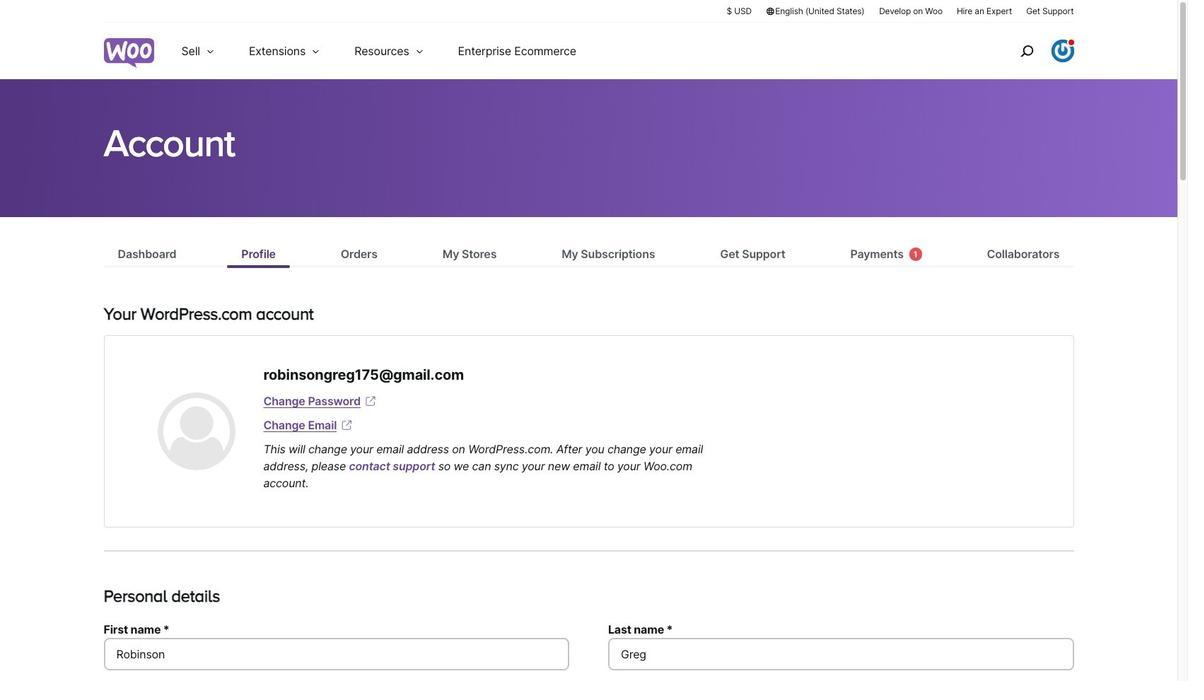 Task type: vqa. For each thing, say whether or not it's contained in the screenshot.
'Open account menu' Image
yes



Task type: locate. For each thing, give the bounding box(es) containing it.
None text field
[[608, 638, 1074, 671]]

None text field
[[104, 638, 570, 671]]

open account menu image
[[1052, 40, 1074, 62]]



Task type: describe. For each thing, give the bounding box(es) containing it.
search image
[[1015, 40, 1038, 62]]

gravatar image image
[[157, 393, 235, 470]]

service navigation menu element
[[990, 28, 1074, 74]]

external link image
[[340, 418, 354, 432]]

external link image
[[364, 394, 378, 408]]



